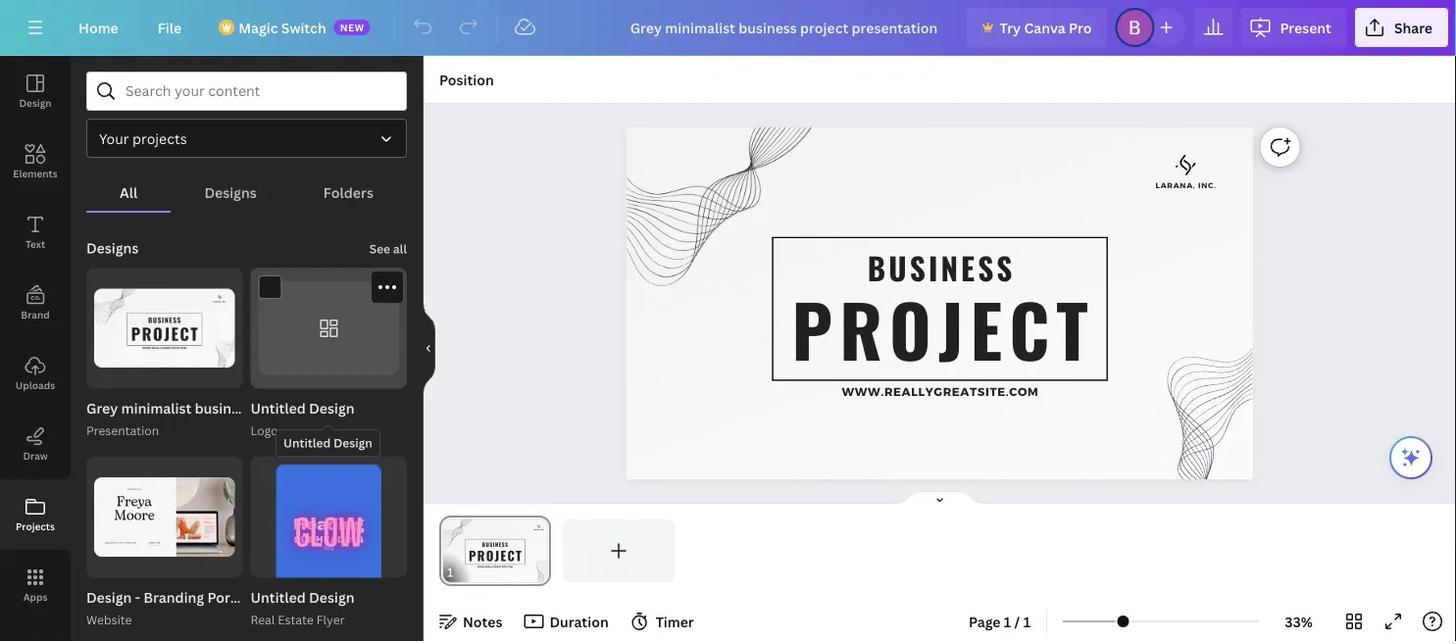 Task type: describe. For each thing, give the bounding box(es) containing it.
design inside button
[[19, 96, 52, 109]]

untitled for untitled design real estate flyer
[[251, 588, 306, 607]]

folders
[[324, 183, 374, 202]]

home link
[[63, 8, 134, 47]]

try canva pro
[[1000, 18, 1092, 37]]

9
[[226, 559, 233, 573]]

design for untitled design real estate flyer
[[309, 588, 355, 607]]

1 horizontal spatial project
[[792, 275, 1095, 381]]

file
[[158, 18, 182, 37]]

present
[[1281, 18, 1332, 37]]

draw
[[23, 449, 48, 463]]

business
[[868, 245, 1016, 290]]

1 inside group
[[365, 559, 371, 573]]

hide pages image
[[893, 490, 987, 506]]

website
[[86, 612, 132, 628]]

share button
[[1356, 8, 1449, 47]]

of for website
[[209, 559, 223, 573]]

try
[[1000, 18, 1021, 37]]

presentation
[[308, 399, 394, 418]]

untitled design
[[283, 435, 373, 451]]

timer
[[656, 613, 694, 631]]

1 left /
[[1004, 613, 1012, 631]]

side panel tab list
[[0, 56, 71, 621]]

folders button
[[290, 174, 407, 211]]

canva assistant image
[[1400, 446, 1423, 470]]

page
[[969, 613, 1001, 631]]

group for design
[[251, 268, 407, 389]]

brand
[[21, 308, 50, 321]]

new
[[340, 21, 365, 34]]

all
[[393, 241, 407, 257]]

elements
[[13, 167, 58, 180]]

projects
[[133, 129, 187, 148]]

1 of 2 group
[[251, 457, 407, 601]]

0 horizontal spatial designs
[[86, 239, 139, 257]]

notes button
[[432, 606, 511, 638]]

Page title text field
[[462, 563, 470, 583]]

design for untitled design
[[334, 435, 373, 451]]

elements button
[[0, 127, 71, 197]]

projects
[[16, 520, 55, 533]]

uploads button
[[0, 338, 71, 409]]

text button
[[0, 197, 71, 268]]

notes
[[463, 613, 503, 631]]

group for minimalist
[[86, 268, 243, 389]]

untitled design logo
[[251, 399, 355, 439]]

canva
[[1025, 18, 1066, 37]]

Design title text field
[[615, 8, 959, 47]]

switch
[[281, 18, 326, 37]]

larana, inc.
[[1156, 181, 1217, 190]]

draw button
[[0, 409, 71, 480]]

duration
[[550, 613, 609, 631]]

apps
[[23, 591, 47, 604]]

page 1 / 1
[[969, 613, 1031, 631]]

1 right /
[[1024, 613, 1031, 631]]

estate
[[278, 612, 314, 628]]

1 untitled design group from the top
[[251, 268, 407, 441]]

1 of 2
[[365, 559, 398, 573]]



Task type: locate. For each thing, give the bounding box(es) containing it.
design inside untitled design logo
[[309, 399, 355, 418]]

www.reallygreatsite.com
[[842, 385, 1039, 399]]

1 of 9
[[200, 559, 233, 573]]

larana,
[[1156, 181, 1196, 190]]

design down presentation
[[334, 435, 373, 451]]

1 horizontal spatial of
[[374, 559, 389, 573]]

untitled right logo
[[283, 435, 331, 451]]

of
[[209, 559, 223, 573], [374, 559, 389, 573]]

group inside the grey minimalist business project presentation group
[[86, 268, 243, 389]]

position
[[439, 70, 494, 89]]

design up untitled design
[[309, 399, 355, 418]]

2
[[392, 559, 398, 573]]

business
[[195, 399, 253, 418]]

logo
[[251, 423, 278, 439]]

untitled design real estate flyer
[[251, 588, 355, 628]]

1 vertical spatial untitled
[[283, 435, 331, 451]]

designs button
[[171, 174, 290, 211]]

untitled for untitled design
[[283, 435, 331, 451]]

see
[[370, 241, 390, 257]]

magic switch
[[239, 18, 326, 37]]

untitled inside untitled design real estate flyer
[[251, 588, 306, 607]]

untitled inside untitled design logo
[[251, 399, 306, 418]]

Search your content search field
[[126, 73, 394, 110]]

project up logo
[[256, 399, 305, 418]]

group up minimalist
[[86, 268, 243, 389]]

designs down your projects button
[[204, 183, 257, 202]]

grey
[[86, 399, 118, 418]]

home
[[78, 18, 118, 37]]

grey minimalist business project presentation group
[[86, 268, 397, 441]]

2 group from the left
[[251, 268, 407, 389]]

designs
[[204, 183, 257, 202], [86, 239, 139, 257]]

1 group from the left
[[86, 268, 243, 389]]

apps button
[[0, 550, 71, 621]]

0 horizontal spatial group
[[86, 268, 243, 389]]

0 vertical spatial untitled design group
[[251, 268, 407, 441]]

2 untitled design group from the top
[[251, 457, 407, 630]]

Select ownership filter button
[[86, 119, 407, 158]]

design inside untitled design real estate flyer
[[309, 588, 355, 607]]

1 of 9 group
[[86, 457, 243, 578]]

design up elements button
[[19, 96, 52, 109]]

page 1 image
[[439, 520, 551, 583]]

33% button
[[1267, 606, 1331, 638]]

1 horizontal spatial designs
[[204, 183, 257, 202]]

your
[[99, 129, 129, 148]]

inc.
[[1199, 181, 1217, 190]]

1 vertical spatial designs
[[86, 239, 139, 257]]

0 vertical spatial project
[[792, 275, 1095, 381]]

designs down all
[[86, 239, 139, 257]]

untitled design group
[[251, 268, 407, 441], [251, 457, 407, 630]]

hide image
[[423, 302, 436, 396]]

untitled up logo
[[251, 399, 306, 418]]

of inside 1 of 9 group
[[209, 559, 223, 573]]

designs inside button
[[204, 183, 257, 202]]

design button
[[0, 56, 71, 127]]

untitled up "real"
[[251, 588, 306, 607]]

position button
[[432, 64, 502, 95]]

0 vertical spatial untitled
[[251, 399, 306, 418]]

minimalist
[[121, 399, 192, 418]]

0 horizontal spatial of
[[209, 559, 223, 573]]

1 vertical spatial project
[[256, 399, 305, 418]]

33%
[[1285, 613, 1313, 631]]

all
[[120, 183, 137, 202]]

magic
[[239, 18, 278, 37]]

project up www.reallygreatsite.com
[[792, 275, 1095, 381]]

of for real estate flyer
[[374, 559, 389, 573]]

main menu bar
[[0, 0, 1457, 56]]

1 inside group
[[200, 559, 206, 573]]

all button
[[86, 174, 171, 211]]

project
[[792, 275, 1095, 381], [256, 399, 305, 418]]

/
[[1015, 613, 1020, 631]]

text
[[25, 237, 45, 251]]

untitled for untitled design logo
[[251, 399, 306, 418]]

uploads
[[16, 379, 55, 392]]

your projects
[[99, 129, 187, 148]]

duration button
[[518, 606, 617, 638]]

1 horizontal spatial group
[[251, 268, 407, 389]]

of inside 1 of 2 group
[[374, 559, 389, 573]]

grey minimalist business project presentation presentation
[[86, 399, 397, 439]]

of left 2
[[374, 559, 389, 573]]

design up flyer
[[309, 588, 355, 607]]

file button
[[142, 8, 197, 47]]

1 left 2
[[365, 559, 371, 573]]

1 left 9 in the left of the page
[[200, 559, 206, 573]]

design
[[19, 96, 52, 109], [309, 399, 355, 418], [334, 435, 373, 451], [309, 588, 355, 607]]

brand button
[[0, 268, 71, 338]]

1 of from the left
[[209, 559, 223, 573]]

share
[[1395, 18, 1433, 37]]

2 of from the left
[[374, 559, 389, 573]]

untitled
[[251, 399, 306, 418], [283, 435, 331, 451], [251, 588, 306, 607]]

presentation
[[86, 423, 159, 439]]

1
[[200, 559, 206, 573], [365, 559, 371, 573], [1004, 613, 1012, 631], [1024, 613, 1031, 631]]

of left 9 in the left of the page
[[209, 559, 223, 573]]

see all button
[[368, 229, 409, 268]]

timer button
[[625, 606, 702, 638]]

real
[[251, 612, 275, 628]]

project inside grey minimalist business project presentation presentation
[[256, 399, 305, 418]]

flyer
[[317, 612, 345, 628]]

0 vertical spatial designs
[[204, 183, 257, 202]]

pro
[[1069, 18, 1092, 37]]

0 horizontal spatial project
[[256, 399, 305, 418]]

present button
[[1241, 8, 1348, 47]]

1 vertical spatial untitled design group
[[251, 457, 407, 630]]

2 vertical spatial untitled
[[251, 588, 306, 607]]

try canva pro button
[[967, 8, 1108, 47]]

group
[[86, 268, 243, 389], [251, 268, 407, 389]]

see all
[[370, 241, 407, 257]]

projects button
[[0, 480, 71, 550]]

group up presentation
[[251, 268, 407, 389]]

design - branding portfolio website in white  grey  black  light classic minimal style group
[[86, 457, 243, 630]]

design for untitled design logo
[[309, 399, 355, 418]]



Task type: vqa. For each thing, say whether or not it's contained in the screenshot.
TEXT STYLES button
no



